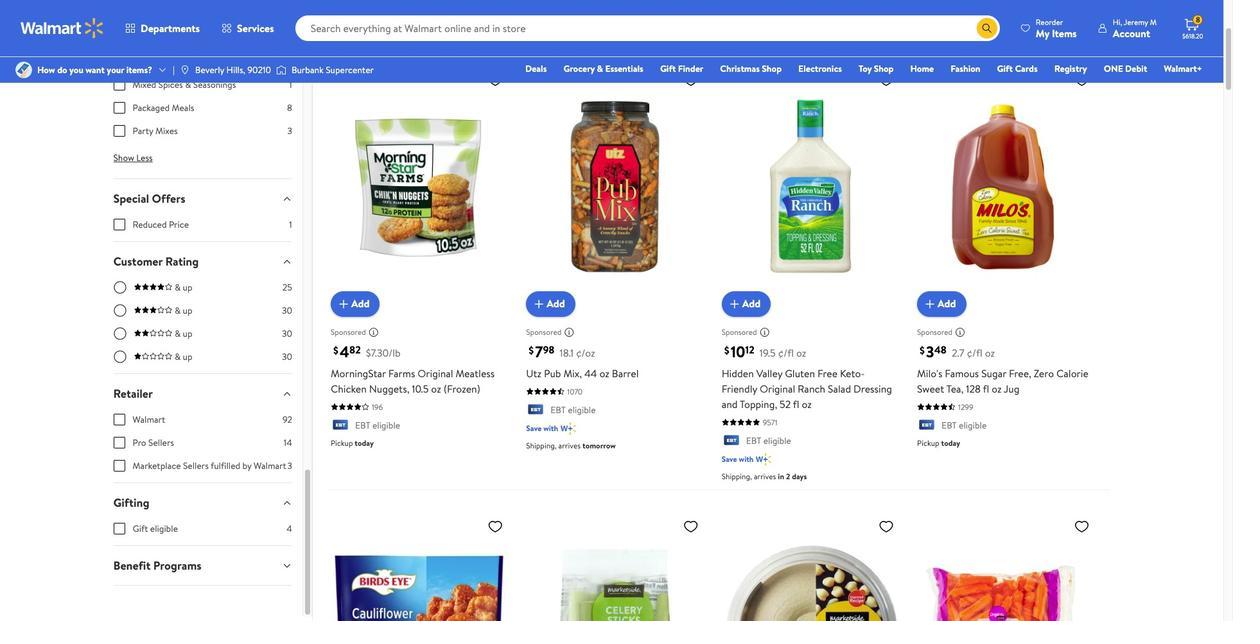 Task type: locate. For each thing, give the bounding box(es) containing it.
0 horizontal spatial with
[[544, 423, 558, 434]]

add to cart image up 98
[[531, 297, 547, 312]]

legal information image
[[460, 32, 470, 42]]

1 horizontal spatial ad disclaimer and feedback image
[[955, 327, 966, 338]]

0 horizontal spatial ¢/fl
[[778, 346, 794, 360]]

1 horizontal spatial with
[[739, 454, 754, 465]]

add up 98
[[547, 297, 565, 311]]

add to cart image for 7
[[531, 297, 547, 312]]

ad disclaimer and feedback image
[[564, 327, 575, 338], [955, 327, 966, 338]]

4 sponsored from the left
[[917, 327, 953, 338]]

oz down the ranch
[[802, 397, 812, 412]]

1 horizontal spatial pickup today
[[917, 438, 961, 449]]

1 vertical spatial sellers
[[183, 460, 209, 473]]

ebt image for 4
[[331, 420, 350, 433]]

add up 82
[[351, 297, 370, 311]]

0 horizontal spatial ad disclaimer and feedback image
[[369, 327, 379, 338]]

1 vertical spatial 30
[[282, 328, 292, 340]]

add to cart image for 3
[[923, 297, 938, 312]]

supercenter
[[326, 64, 374, 76]]

3 up the milo's
[[926, 341, 935, 363]]

account
[[1113, 26, 1151, 40]]

$ left "10"
[[724, 344, 730, 358]]

by
[[243, 460, 252, 473]]

2 $ from the left
[[529, 344, 534, 358]]

0 horizontal spatial gift
[[133, 523, 148, 536]]

$ left '48' on the bottom right
[[920, 344, 925, 358]]

2 & up from the top
[[175, 305, 192, 317]]

original inside $ 10 12 19.5 ¢/fl oz hidden valley gluten free keto- friendly original ranch salad dressing and topping, 52 fl oz
[[760, 382, 796, 396]]

2 1 from the top
[[289, 218, 292, 231]]

$ 10 12 19.5 ¢/fl oz hidden valley gluten free keto- friendly original ranch salad dressing and topping, 52 fl oz
[[722, 341, 892, 412]]

hi, jeremy m account
[[1113, 16, 1157, 40]]

ad disclaimer and feedback image
[[369, 327, 379, 338], [760, 327, 770, 338]]

0 horizontal spatial 4
[[287, 523, 292, 536]]

walmart right by
[[254, 460, 286, 473]]

add to cart image for 4
[[336, 297, 351, 312]]

1 vertical spatial fl
[[793, 397, 800, 412]]

30 for '3 out of 5 stars and up, 30 items' radio
[[282, 305, 292, 317]]

save with down ebt image
[[722, 454, 754, 465]]

1 horizontal spatial shipping,
[[722, 472, 752, 482]]

food
[[529, 3, 557, 20]]

arrives left 2
[[754, 472, 776, 482]]

ebt eligible down the "1299"
[[942, 419, 987, 432]]

arrives left tomorrow
[[559, 441, 581, 452]]

$ inside the $ 3 48 2.7 ¢/fl oz milo's famous sugar free, zero calorie sweet tea, 128 fl oz jug
[[920, 344, 925, 358]]

3 down the 14
[[287, 460, 292, 473]]

8 up "$618.20"
[[1196, 14, 1201, 25]]

$ inside $ 7 98 18.1 ¢/oz utz pub mix, 44 oz barrel
[[529, 344, 534, 358]]

2 sponsored from the left
[[526, 327, 562, 338]]

None checkbox
[[113, 79, 125, 91], [113, 102, 125, 114], [113, 414, 125, 426], [113, 461, 125, 472], [113, 524, 125, 535], [113, 79, 125, 91], [113, 102, 125, 114], [113, 414, 125, 426], [113, 461, 125, 472], [113, 524, 125, 535]]

add to cart image up '48' on the bottom right
[[923, 297, 938, 312]]

ebt down the chicken
[[355, 419, 370, 432]]

0 vertical spatial save with
[[526, 423, 558, 434]]

90210
[[248, 64, 271, 76]]

30
[[282, 305, 292, 317], [282, 328, 292, 340], [282, 351, 292, 364]]

1 vertical spatial shipping,
[[722, 472, 752, 482]]

4 inside $ 4 82 $7.30/lb morningstar farms original meatless chicken nuggets, 10.5 oz (frozen)
[[340, 341, 349, 363]]

add for 10
[[742, 297, 761, 311]]

1 horizontal spatial sellers
[[183, 460, 209, 473]]

add for 3
[[938, 297, 956, 311]]

0 vertical spatial shipping,
[[526, 441, 557, 452]]

2 horizontal spatial gift
[[997, 62, 1013, 75]]

how do you want your items?
[[37, 64, 152, 76]]

arrives for 7
[[559, 441, 581, 452]]

0 vertical spatial 8
[[1196, 14, 1201, 25]]

0 vertical spatial sellers
[[148, 437, 174, 450]]

1 horizontal spatial original
[[760, 382, 796, 396]]

1 vertical spatial save with
[[722, 454, 754, 465]]

0 horizontal spatial save
[[526, 423, 542, 434]]

hi,
[[1113, 16, 1123, 27]]

2 ad disclaimer and feedback image from the left
[[760, 327, 770, 338]]

shipping, for 7
[[526, 441, 557, 452]]

|
[[173, 64, 175, 76]]

fl inside the $ 3 48 2.7 ¢/fl oz milo's famous sugar free, zero calorie sweet tea, 128 fl oz jug
[[983, 382, 990, 396]]

customer rating option group
[[113, 281, 292, 374]]

product category group
[[113, 0, 292, 148]]

ebt eligible down 1070
[[551, 404, 596, 417]]

3 add to cart image from the left
[[727, 297, 742, 312]]

$ 3 48 2.7 ¢/fl oz milo's famous sugar free, zero calorie sweet tea, 128 fl oz jug
[[917, 341, 1089, 396]]

add to favorites list, organic marketside fresh baby peeled carrots, 2 lb bag image
[[1074, 519, 1090, 535]]

(frozen)
[[444, 382, 480, 396]]

 image right 90210
[[276, 64, 286, 76]]

3 down burbank
[[287, 125, 292, 137]]

0 horizontal spatial ebt image
[[331, 420, 350, 433]]

pickup today down 196
[[331, 438, 374, 449]]

1 today from the left
[[355, 438, 374, 449]]

ebt image down utz
[[526, 405, 546, 418]]

home link
[[905, 62, 940, 76]]

eligible down 1070
[[568, 404, 596, 417]]

party
[[133, 125, 153, 137]]

1 horizontal spatial ebt image
[[526, 405, 546, 418]]

0 vertical spatial 3
[[287, 125, 292, 137]]

retailer
[[113, 386, 153, 402]]

1 vertical spatial with
[[739, 454, 754, 465]]

pickup today for 4
[[331, 438, 374, 449]]

8 down burbank
[[287, 102, 292, 114]]

¢/fl right 2.7
[[967, 346, 983, 360]]

$ 4 82 $7.30/lb morningstar farms original meatless chicken nuggets, 10.5 oz (frozen)
[[331, 341, 495, 396]]

$ for 10
[[724, 344, 730, 358]]

topping,
[[740, 397, 778, 412]]

1 up 25
[[289, 218, 292, 231]]

add to cart image
[[336, 297, 351, 312], [531, 297, 547, 312], [727, 297, 742, 312], [923, 297, 938, 312]]

walmart up 'pro sellers'
[[133, 414, 165, 427]]

1 vertical spatial in
[[778, 472, 784, 482]]

1 vertical spatial walmart plus image
[[756, 454, 772, 466]]

gift for gift finder
[[660, 62, 676, 75]]

ebt eligible for 7
[[551, 404, 596, 417]]

oz right 10.5
[[431, 382, 441, 396]]

0 horizontal spatial walmart
[[133, 414, 165, 427]]

0 vertical spatial 1
[[289, 78, 292, 91]]

spices
[[158, 78, 183, 91]]

1 vertical spatial price
[[169, 218, 189, 231]]

4 add from the left
[[938, 297, 956, 311]]

add button up '48' on the bottom right
[[917, 291, 967, 317]]

original up 10.5
[[418, 367, 453, 381]]

0 horizontal spatial pickup
[[331, 438, 353, 449]]

with up the shipping, arrives tomorrow
[[544, 423, 558, 434]]

gift eligible
[[133, 523, 178, 536]]

marketside fresh celery sticks, 1.6 oz, 4 pack image
[[526, 514, 704, 622]]

save with for 7
[[526, 423, 558, 434]]

2 add button from the left
[[526, 291, 576, 317]]

add to favorites list, milo's famous sugar free, zero calorie sweet tea, 128 fl oz jug image
[[1074, 72, 1090, 88]]

gift down gifting
[[133, 523, 148, 536]]

fl
[[983, 382, 990, 396], [793, 397, 800, 412]]

0 vertical spatial in
[[454, 3, 465, 20]]

25
[[283, 281, 292, 294]]

1 vertical spatial original
[[760, 382, 796, 396]]

$ inside $ 4 82 $7.30/lb morningstar farms original meatless chicken nuggets, 10.5 oz (frozen)
[[333, 344, 338, 358]]

add up 12
[[742, 297, 761, 311]]

sellers left "fulfilled"
[[183, 460, 209, 473]]

1 horizontal spatial walmart plus image
[[756, 454, 772, 466]]

1 horizontal spatial ad disclaimer and feedback image
[[760, 327, 770, 338]]

0 horizontal spatial fl
[[793, 397, 800, 412]]

shipping, left tomorrow
[[526, 441, 557, 452]]

¢/fl for 10
[[778, 346, 794, 360]]

save up the shipping, arrives tomorrow
[[526, 423, 542, 434]]

sponsored
[[331, 327, 366, 338], [526, 327, 562, 338], [722, 327, 757, 338], [917, 327, 953, 338]]

1 horizontal spatial save with
[[722, 454, 754, 465]]

benefit programs tab
[[103, 547, 303, 586]]

0 vertical spatial walmart plus image
[[561, 423, 576, 436]]

1 & up from the top
[[175, 281, 192, 294]]

gift inside 'gift cards' link
[[997, 62, 1013, 75]]

oz up "gluten"
[[797, 346, 806, 360]]

¢/oz
[[576, 346, 595, 360]]

add to favorites list, marketside gluten-free classic hummus 10 oz, ready to eat, resealable cup, 2 tbsp. servings image
[[879, 519, 894, 535]]

gift left cards
[[997, 62, 1013, 75]]

burbank supercenter
[[292, 64, 374, 76]]

shop for christmas shop
[[762, 62, 782, 75]]

82
[[349, 343, 361, 357]]

1 vertical spatial save
[[722, 454, 737, 465]]

add button up 98
[[526, 291, 576, 317]]

today down the "1299"
[[942, 438, 961, 449]]

1 horizontal spatial  image
[[180, 65, 190, 75]]

0 vertical spatial 4
[[340, 341, 349, 363]]

3 $ from the left
[[724, 344, 730, 358]]

4 up from the top
[[183, 351, 192, 364]]

0 horizontal spatial in
[[454, 3, 465, 20]]

pickup right the 14
[[331, 438, 353, 449]]

1 pickup from the left
[[331, 438, 353, 449]]

¢/fl inside the $ 3 48 2.7 ¢/fl oz milo's famous sugar free, zero calorie sweet tea, 128 fl oz jug
[[967, 346, 983, 360]]

add
[[351, 297, 370, 311], [547, 297, 565, 311], [742, 297, 761, 311], [938, 297, 956, 311]]

0 horizontal spatial  image
[[15, 62, 32, 78]]

1 ad disclaimer and feedback image from the left
[[564, 327, 575, 338]]

2
[[786, 472, 790, 482]]

beverly hills, 90210
[[195, 64, 271, 76]]

¢/fl right the 19.5
[[778, 346, 794, 360]]

2 add from the left
[[547, 297, 565, 311]]

1 sponsored from the left
[[331, 327, 366, 338]]

1 ¢/fl from the left
[[778, 346, 794, 360]]

up for '4 out of 5 stars and up, 25 items' option
[[183, 281, 192, 294]]

gift finder link
[[655, 62, 709, 76]]

4 add to cart image from the left
[[923, 297, 938, 312]]

2 horizontal spatial ebt image
[[917, 420, 937, 433]]

add for 4
[[351, 297, 370, 311]]

pickup down sweet
[[917, 438, 940, 449]]

2 ¢/fl from the left
[[967, 346, 983, 360]]

ebt down pub
[[551, 404, 566, 417]]

1 horizontal spatial 8
[[1196, 14, 1201, 25]]

eligible down the "1299"
[[959, 419, 987, 432]]

0 horizontal spatial today
[[355, 438, 374, 449]]

¢/fl inside $ 10 12 19.5 ¢/fl oz hidden valley gluten free keto- friendly original ranch salad dressing and topping, 52 fl oz
[[778, 346, 794, 360]]

3 add from the left
[[742, 297, 761, 311]]

shop right christmas
[[762, 62, 782, 75]]

up
[[183, 281, 192, 294], [183, 305, 192, 317], [183, 328, 192, 340], [183, 351, 192, 364]]

shop right toy
[[874, 62, 894, 75]]

eligible for 10
[[764, 435, 791, 448]]

3 add button from the left
[[722, 291, 771, 317]]

$ left 7
[[529, 344, 534, 358]]

add to cart image for 10
[[727, 297, 742, 312]]

0 vertical spatial original
[[418, 367, 453, 381]]

in up legal information image
[[454, 3, 465, 20]]

1 horizontal spatial arrives
[[754, 472, 776, 482]]

1 vertical spatial 3
[[926, 341, 935, 363]]

mixed
[[133, 78, 156, 91]]

0 vertical spatial price
[[328, 30, 351, 44]]

8 inside "8 $618.20"
[[1196, 14, 1201, 25]]

show less button
[[103, 148, 163, 168]]

0 horizontal spatial 8
[[287, 102, 292, 114]]

0 vertical spatial fl
[[983, 382, 990, 396]]

ebt image
[[526, 405, 546, 418], [331, 420, 350, 433], [917, 420, 937, 433]]

0 horizontal spatial pickup today
[[331, 438, 374, 449]]

shop
[[762, 62, 782, 75], [874, 62, 894, 75]]

eligible down 196
[[373, 419, 400, 432]]

items
[[1052, 26, 1077, 40]]

2 30 from the top
[[282, 328, 292, 340]]

ebt eligible down 9571
[[746, 435, 791, 448]]

1 horizontal spatial save
[[722, 454, 737, 465]]

1 $ from the left
[[333, 344, 338, 358]]

shop for toy shop
[[874, 62, 894, 75]]

2 shop from the left
[[874, 62, 894, 75]]

0 horizontal spatial price
[[169, 218, 189, 231]]

shipping, down ebt image
[[722, 472, 752, 482]]

1 pickup today from the left
[[331, 438, 374, 449]]

ebt down tea,
[[942, 419, 957, 432]]

oz right 44
[[600, 367, 610, 381]]

add for 7
[[547, 297, 565, 311]]

2 out of 5 stars and up, 30 items radio
[[113, 328, 126, 340]]

walmart plus image up 'shipping, arrives in 2 days'
[[756, 454, 772, 466]]

1 vertical spatial 1
[[289, 218, 292, 231]]

2 ad disclaimer and feedback image from the left
[[955, 327, 966, 338]]

1 30 from the top
[[282, 305, 292, 317]]

today down 196
[[355, 438, 374, 449]]

2 pickup today from the left
[[917, 438, 961, 449]]

seller
[[939, 48, 957, 59]]

show less
[[113, 152, 153, 164]]

1 vertical spatial walmart
[[254, 460, 286, 473]]

save
[[526, 423, 542, 434], [722, 454, 737, 465]]

gift for gift cards
[[997, 62, 1013, 75]]

add to favorites list, hidden valley gluten free keto-friendly original ranch salad dressing and topping, 52 fl oz image
[[879, 72, 894, 88]]

gift left finder
[[660, 62, 676, 75]]

gift
[[660, 62, 676, 75], [997, 62, 1013, 75], [133, 523, 148, 536]]

eligible
[[568, 404, 596, 417], [373, 419, 400, 432], [959, 419, 987, 432], [764, 435, 791, 448], [150, 523, 178, 536]]

ebt for 4
[[355, 419, 370, 432]]

reorder
[[1036, 16, 1063, 27]]

sponsored up "10"
[[722, 327, 757, 338]]

home
[[911, 62, 934, 75]]

 image right | on the left of the page
[[180, 65, 190, 75]]

sponsored up 82
[[331, 327, 366, 338]]

0 horizontal spatial shop
[[762, 62, 782, 75]]

arrives
[[559, 441, 581, 452], [754, 472, 776, 482]]

nuggets,
[[369, 382, 410, 396]]

1 for reduced price
[[289, 218, 292, 231]]

save down ebt image
[[722, 454, 737, 465]]

add to cart image up 82
[[336, 297, 351, 312]]

sponsored up '48' on the bottom right
[[917, 327, 953, 338]]

eligible down 9571
[[764, 435, 791, 448]]

2 vertical spatial 3
[[287, 460, 292, 473]]

original up 52
[[760, 382, 796, 396]]

 image left how at the top left of page
[[15, 62, 32, 78]]

0 horizontal spatial arrives
[[559, 441, 581, 452]]

2 today from the left
[[942, 438, 961, 449]]

$ inside $ 10 12 19.5 ¢/fl oz hidden valley gluten free keto- friendly original ranch salad dressing and topping, 52 fl oz
[[724, 344, 730, 358]]

4 & up from the top
[[175, 351, 192, 364]]

0 vertical spatial walmart
[[133, 414, 165, 427]]

2 vertical spatial 30
[[282, 351, 292, 364]]

& up for '4 out of 5 stars and up, 25 items' option
[[175, 281, 192, 294]]

in left 2
[[778, 472, 784, 482]]

1 horizontal spatial today
[[942, 438, 961, 449]]

0 vertical spatial with
[[544, 423, 558, 434]]

3
[[287, 125, 292, 137], [926, 341, 935, 363], [287, 460, 292, 473]]

4 add button from the left
[[917, 291, 967, 317]]

walmart plus image
[[561, 423, 576, 436], [756, 454, 772, 466]]

ebt image down the chicken
[[331, 420, 350, 433]]

3 & up from the top
[[175, 328, 192, 340]]

ad disclaimer and feedback image for 7
[[564, 327, 575, 338]]

1 horizontal spatial shop
[[874, 62, 894, 75]]

0 horizontal spatial walmart plus image
[[561, 423, 576, 436]]

ebt eligible for 10
[[746, 435, 791, 448]]

walmart plus image up the shipping, arrives tomorrow
[[561, 423, 576, 436]]

hidden
[[722, 367, 754, 381]]

0 vertical spatial save
[[526, 423, 542, 434]]

salad
[[828, 382, 851, 396]]

fl right '128'
[[983, 382, 990, 396]]

1 horizontal spatial price
[[328, 30, 351, 44]]

oz up sugar at the bottom of page
[[985, 346, 995, 360]]

sponsored for 3
[[917, 327, 953, 338]]

ebt right ebt image
[[746, 435, 762, 448]]

1 inside the product category group
[[289, 78, 292, 91]]

1 vertical spatial 8
[[287, 102, 292, 114]]

m
[[1150, 16, 1157, 27]]

1 horizontal spatial 4
[[340, 341, 349, 363]]

0 horizontal spatial shipping,
[[526, 441, 557, 452]]

1 add from the left
[[351, 297, 370, 311]]

essentials
[[605, 62, 644, 75]]

ebt image for 3
[[917, 420, 937, 433]]

None checkbox
[[113, 125, 125, 137], [113, 219, 125, 231], [113, 438, 125, 449], [113, 125, 125, 137], [113, 219, 125, 231], [113, 438, 125, 449]]

3 inside retailer group
[[287, 460, 292, 473]]

1 horizontal spatial in
[[778, 472, 784, 482]]

sponsored up 98
[[526, 327, 562, 338]]

2 pickup from the left
[[917, 438, 940, 449]]

3 up from the top
[[183, 328, 192, 340]]

gift inside gift finder link
[[660, 62, 676, 75]]

party mixes
[[133, 125, 178, 137]]

price left when
[[328, 30, 351, 44]]

0 horizontal spatial original
[[418, 367, 453, 381]]

 image for how
[[15, 62, 32, 78]]

0 horizontal spatial ad disclaimer and feedback image
[[564, 327, 575, 338]]

sponsored for 7
[[526, 327, 562, 338]]

with
[[544, 423, 558, 434], [739, 454, 754, 465]]

3 inside the $ 3 48 2.7 ¢/fl oz milo's famous sugar free, zero calorie sweet tea, 128 fl oz jug
[[926, 341, 935, 363]]

1 horizontal spatial gift
[[660, 62, 676, 75]]

1 horizontal spatial ¢/fl
[[967, 346, 983, 360]]

oz inside $ 7 98 18.1 ¢/oz utz pub mix, 44 oz barrel
[[600, 367, 610, 381]]

up for 2 out of 5 stars and up, 30 items radio
[[183, 328, 192, 340]]

utz pub mix, 44 oz barrel image
[[526, 67, 704, 307]]

ebt image down sweet
[[917, 420, 937, 433]]

& inside the product category group
[[185, 78, 191, 91]]

8 for 8
[[287, 102, 292, 114]]

shipping, for 10
[[722, 472, 752, 482]]

3 inside the product category group
[[287, 125, 292, 137]]

sellers right 'pro'
[[148, 437, 174, 450]]

save with up the shipping, arrives tomorrow
[[526, 423, 558, 434]]

with down ebt image
[[739, 454, 754, 465]]

0 horizontal spatial save with
[[526, 423, 558, 434]]

1 add button from the left
[[331, 291, 380, 317]]

grocery & essentials
[[564, 62, 644, 75]]

3 30 from the top
[[282, 351, 292, 364]]

2 horizontal spatial  image
[[276, 64, 286, 76]]

add up '48' on the bottom right
[[938, 297, 956, 311]]

1 vertical spatial arrives
[[754, 472, 776, 482]]

& for the 1 out of 5 stars and up, 30 items option
[[175, 351, 181, 364]]

pickup for 3
[[917, 438, 940, 449]]

1 ad disclaimer and feedback image from the left
[[369, 327, 379, 338]]

ebt eligible down 196
[[355, 419, 400, 432]]

ad disclaimer and feedback image up the 19.5
[[760, 327, 770, 338]]

in for 2
[[778, 472, 784, 482]]

8 inside the product category group
[[287, 102, 292, 114]]

1 horizontal spatial fl
[[983, 382, 990, 396]]

birds eye buffalo style frozen cauliflower wings, 13.5 oz (frozen) image
[[331, 514, 508, 622]]

$ left 82
[[333, 344, 338, 358]]

4 out of 5 stars and up, 25 items radio
[[113, 281, 126, 294]]

 image
[[15, 62, 32, 78], [276, 64, 286, 76], [180, 65, 190, 75]]

add to favorites list, marketside fresh celery sticks, 1.6 oz, 4 pack image
[[683, 519, 699, 535]]

shipping, arrives in 2 days
[[722, 472, 807, 482]]

shipping,
[[526, 441, 557, 452], [722, 472, 752, 482]]

ebt for 7
[[551, 404, 566, 417]]

1 horizontal spatial walmart
[[254, 460, 286, 473]]

ad disclaimer and feedback image up $7.30/lb
[[369, 327, 379, 338]]

(107)
[[560, 5, 581, 19]]

1 1 from the top
[[289, 78, 292, 91]]

$ 7 98 18.1 ¢/oz utz pub mix, 44 oz barrel
[[526, 341, 639, 381]]

2 up from the top
[[183, 305, 192, 317]]

ad disclaimer and feedback image up 2.7
[[955, 327, 966, 338]]

2 add to cart image from the left
[[531, 297, 547, 312]]

pickup today down the "1299"
[[917, 438, 961, 449]]

0 vertical spatial arrives
[[559, 441, 581, 452]]

marketside gluten-free classic hummus 10 oz, ready to eat, resealable cup, 2 tbsp. servings image
[[722, 514, 899, 622]]

fashion
[[951, 62, 981, 75]]

3 sponsored from the left
[[722, 327, 757, 338]]

add button up 12
[[722, 291, 771, 317]]

ebt eligible for 3
[[942, 419, 987, 432]]

customer rating tab
[[103, 242, 303, 281]]

grocery
[[564, 62, 595, 75]]

1 horizontal spatial pickup
[[917, 438, 940, 449]]

best
[[923, 48, 937, 59]]

4 $ from the left
[[920, 344, 925, 358]]

1 down burbank
[[289, 78, 292, 91]]

¢/fl
[[778, 346, 794, 360], [967, 346, 983, 360]]

ad disclaimer and feedback image up 18.1
[[564, 327, 575, 338]]

christmas shop
[[720, 62, 782, 75]]

ebt eligible
[[551, 404, 596, 417], [355, 419, 400, 432], [942, 419, 987, 432], [746, 435, 791, 448]]

add button for 4
[[331, 291, 380, 317]]

1 vertical spatial 4
[[287, 523, 292, 536]]

1 add to cart image from the left
[[336, 297, 351, 312]]

0 vertical spatial 30
[[282, 305, 292, 317]]

pro sellers
[[133, 437, 174, 450]]

& up for 2 out of 5 stars and up, 30 items radio
[[175, 328, 192, 340]]

price down the offers
[[169, 218, 189, 231]]

$ for 3
[[920, 344, 925, 358]]

fl right 52
[[793, 397, 800, 412]]

1 up from the top
[[183, 281, 192, 294]]

up for the 1 out of 5 stars and up, 30 items option
[[183, 351, 192, 364]]

196
[[372, 402, 383, 413]]

Search search field
[[295, 15, 1000, 41]]

add button up 82
[[331, 291, 380, 317]]

1 shop from the left
[[762, 62, 782, 75]]

add to cart image up "10"
[[727, 297, 742, 312]]

fl inside $ 10 12 19.5 ¢/fl oz hidden valley gluten free keto- friendly original ranch salad dressing and topping, 52 fl oz
[[793, 397, 800, 412]]

0 horizontal spatial sellers
[[148, 437, 174, 450]]

ebt image for 7
[[526, 405, 546, 418]]

special offers button
[[103, 179, 303, 218]]

debit
[[1126, 62, 1148, 75]]



Task type: describe. For each thing, give the bounding box(es) containing it.
gifting button
[[103, 484, 303, 523]]

eligible up benefit programs
[[150, 523, 178, 536]]

you
[[69, 64, 83, 76]]

10
[[731, 341, 746, 363]]

mix,
[[564, 367, 582, 381]]

walmart+ link
[[1159, 62, 1208, 76]]

dressing
[[854, 382, 892, 396]]

ebt eligible for 4
[[355, 419, 400, 432]]

want
[[86, 64, 105, 76]]

items?
[[126, 64, 152, 76]]

gift cards
[[997, 62, 1038, 75]]

9571
[[763, 417, 778, 428]]

12
[[746, 343, 755, 357]]

44
[[585, 367, 597, 381]]

& for 2 out of 5 stars and up, 30 items radio
[[175, 328, 181, 340]]

fulfilled
[[211, 460, 240, 473]]

sponsored for 4
[[331, 327, 366, 338]]

save for 7
[[526, 423, 542, 434]]

today for 3
[[942, 438, 961, 449]]

departments
[[141, 21, 200, 35]]

offers
[[152, 191, 185, 207]]

seasonings
[[193, 78, 236, 91]]

christmas shop link
[[715, 62, 788, 76]]

gifting
[[113, 495, 149, 511]]

ranch
[[798, 382, 826, 396]]

walmart+
[[1164, 62, 1203, 75]]

toy
[[859, 62, 872, 75]]

sellers for marketplace
[[183, 460, 209, 473]]

tea,
[[947, 382, 964, 396]]

¢/fl for 3
[[967, 346, 983, 360]]

8 for 8 $618.20
[[1196, 14, 1201, 25]]

hidden valley gluten free keto-friendly original ranch salad dressing and topping, 52 fl oz image
[[722, 67, 899, 307]]

18.1
[[560, 346, 574, 360]]

electronics link
[[793, 62, 848, 76]]

oz inside $ 4 82 $7.30/lb morningstar farms original meatless chicken nuggets, 10.5 oz (frozen)
[[431, 382, 441, 396]]

3 out of 5 stars and up, 30 items radio
[[113, 305, 126, 317]]

special offers
[[113, 191, 185, 207]]

retailer tab
[[103, 375, 303, 414]]

today for 4
[[355, 438, 374, 449]]

search icon image
[[982, 23, 992, 33]]

30 for the 1 out of 5 stars and up, 30 items option
[[282, 351, 292, 364]]

7
[[535, 341, 543, 363]]

customer rating button
[[103, 242, 303, 281]]

reduced price
[[133, 218, 189, 231]]

sponsored for 10
[[722, 327, 757, 338]]

gift for gift eligible
[[133, 523, 148, 536]]

days
[[792, 472, 807, 482]]

special
[[113, 191, 149, 207]]

gluten
[[785, 367, 815, 381]]

tomorrow
[[583, 441, 616, 452]]

healthier alternatives in gametime food (107)
[[328, 3, 581, 20]]

alternatives
[[383, 3, 451, 20]]

friendly
[[722, 382, 758, 396]]

zero
[[1034, 367, 1054, 381]]

price when purchased online
[[328, 30, 455, 44]]

walmart image
[[21, 18, 104, 39]]

eligible for 7
[[568, 404, 596, 417]]

your
[[107, 64, 124, 76]]

128
[[966, 382, 981, 396]]

52
[[780, 397, 791, 412]]

healthier
[[328, 3, 380, 20]]

& up for '3 out of 5 stars and up, 30 items' radio
[[175, 305, 192, 317]]

one
[[1104, 62, 1123, 75]]

burbank
[[292, 64, 324, 76]]

gift finder
[[660, 62, 704, 75]]

with for 10
[[739, 454, 754, 465]]

famous
[[945, 367, 979, 381]]

purchased
[[380, 30, 425, 44]]

walmart plus image for 7
[[561, 423, 576, 436]]

sellers for pro
[[148, 437, 174, 450]]

less
[[136, 152, 153, 164]]

& for '3 out of 5 stars and up, 30 items' radio
[[175, 305, 181, 317]]

gift cards link
[[992, 62, 1044, 76]]

add to favorites list, utz pub mix, 44 oz barrel image
[[683, 72, 699, 88]]

pickup today for 3
[[917, 438, 961, 449]]

customer
[[113, 254, 163, 270]]

morningstar farms original meatless chicken nuggets, 10.5 oz (frozen) image
[[331, 67, 508, 307]]

milo's
[[917, 367, 943, 381]]

gifting tab
[[103, 484, 303, 523]]

2.7
[[952, 346, 965, 360]]

Walmart Site-Wide search field
[[295, 15, 1000, 41]]

do
[[57, 64, 67, 76]]

ad disclaimer and feedback image for 4
[[369, 327, 379, 338]]

add button for 7
[[526, 291, 576, 317]]

best seller
[[923, 48, 957, 59]]

pro
[[133, 437, 146, 450]]

ad disclaimer and feedback image for 10
[[760, 327, 770, 338]]

ebt for 10
[[746, 435, 762, 448]]

special offers tab
[[103, 179, 303, 218]]

30 for 2 out of 5 stars and up, 30 items radio
[[282, 328, 292, 340]]

92
[[283, 414, 292, 427]]

marketplace sellers fulfilled by walmart 3
[[133, 460, 292, 473]]

retailer button
[[103, 375, 303, 414]]

shipping, arrives tomorrow
[[526, 441, 616, 452]]

$ for 7
[[529, 344, 534, 358]]

 image for burbank
[[276, 64, 286, 76]]

oz left jug
[[992, 382, 1002, 396]]

organic marketside fresh baby peeled carrots, 2 lb bag image
[[917, 514, 1095, 622]]

in for gametime
[[454, 3, 465, 20]]

& up for the 1 out of 5 stars and up, 30 items option
[[175, 351, 192, 364]]

marketplace
[[133, 460, 181, 473]]

up for '3 out of 5 stars and up, 30 items' radio
[[183, 305, 192, 317]]

retailer group
[[113, 414, 292, 483]]

48
[[935, 343, 947, 357]]

1299
[[959, 402, 974, 413]]

reorder my items
[[1036, 16, 1077, 40]]

14
[[284, 437, 292, 450]]

save with for 10
[[722, 454, 754, 465]]

benefit programs
[[113, 558, 202, 574]]

ebt image
[[722, 436, 741, 448]]

walmart plus image for 10
[[756, 454, 772, 466]]

ebt for 3
[[942, 419, 957, 432]]

eligible for 3
[[959, 419, 987, 432]]

morningstar
[[331, 367, 386, 381]]

1 out of 5 stars and up, 30 items radio
[[113, 351, 126, 364]]

milo's famous sugar free, zero calorie sweet tea, 128 fl oz jug image
[[917, 67, 1095, 307]]

arrives for 10
[[754, 472, 776, 482]]

save for 10
[[722, 454, 737, 465]]

pickup for 4
[[331, 438, 353, 449]]

christmas
[[720, 62, 760, 75]]

online
[[428, 30, 455, 44]]

and
[[722, 397, 738, 412]]

sweet
[[917, 382, 945, 396]]

how
[[37, 64, 55, 76]]

fashion link
[[945, 62, 987, 76]]

 image for beverly
[[180, 65, 190, 75]]

add to favorites list, morningstar farms original meatless chicken nuggets, 10.5 oz (frozen) image
[[488, 72, 503, 88]]

original inside $ 4 82 $7.30/lb morningstar farms original meatless chicken nuggets, 10.5 oz (frozen)
[[418, 367, 453, 381]]

when
[[354, 30, 377, 44]]

19.5
[[760, 346, 776, 360]]

eligible for 4
[[373, 419, 400, 432]]

registry
[[1055, 62, 1087, 75]]

my
[[1036, 26, 1050, 40]]

jeremy
[[1124, 16, 1149, 27]]

1070
[[567, 387, 583, 397]]

grocery & essentials link
[[558, 62, 649, 76]]

sugar
[[982, 367, 1007, 381]]

ad disclaimer and feedback image for 3
[[955, 327, 966, 338]]

1 for mixed spices & seasonings
[[289, 78, 292, 91]]

$ for 4
[[333, 344, 338, 358]]

rating
[[165, 254, 199, 270]]

chicken
[[331, 382, 367, 396]]

electronics
[[799, 62, 842, 75]]

add to favorites list, birds eye buffalo style frozen cauliflower wings, 13.5 oz (frozen) image
[[488, 519, 503, 535]]

with for 7
[[544, 423, 558, 434]]

add button for 10
[[722, 291, 771, 317]]

98
[[543, 343, 555, 357]]

mixes
[[155, 125, 178, 137]]

registry link
[[1049, 62, 1093, 76]]

departments button
[[114, 13, 211, 44]]

$7.30/lb
[[366, 346, 401, 360]]

gametime
[[468, 3, 526, 20]]

& for '4 out of 5 stars and up, 25 items' option
[[175, 281, 181, 294]]

add button for 3
[[917, 291, 967, 317]]



Task type: vqa. For each thing, say whether or not it's contained in the screenshot.
now
no



